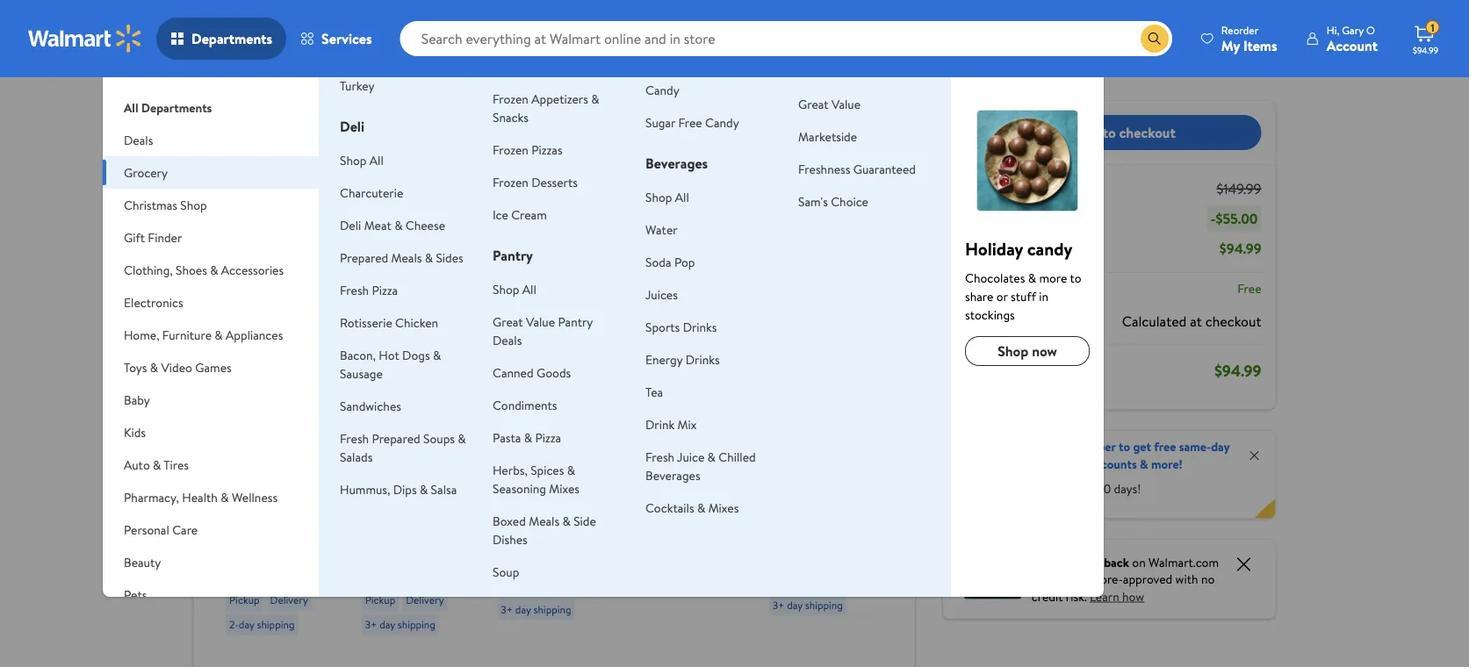 Task type: describe. For each thing, give the bounding box(es) containing it.
2- for year
[[356, 125, 367, 142]]

all departments link
[[103, 77, 319, 124]]

frozen for frozen desserts
[[493, 174, 529, 191]]

3+ inside now $19.88 group
[[365, 617, 377, 632]]

at inside view details (only one option can be selected at a time.)
[[482, 74, 491, 89]]

apple
[[225, 499, 261, 518]]

1 vertical spatial candy
[[706, 114, 740, 131]]

turkey
[[340, 77, 375, 94]]

$187.00 group
[[633, 287, 737, 638]]

(1
[[1013, 179, 1022, 199]]

see if you're pre-approved with no credit risk.
[[1032, 571, 1215, 605]]

Walmart Site-Wide search field
[[400, 21, 1173, 56]]

1 horizontal spatial pizza
[[535, 429, 562, 446]]

great for great value
[[799, 95, 829, 112]]

day inside apple airpods with charging case (2nd generation) group
[[238, 617, 254, 632]]

plan
[[462, 32, 485, 49]]

0 vertical spatial fresh
[[340, 282, 369, 299]]

$187.00 keurig k-cafe single serve k- cup coffee maker, latte maker and cappuccino maker, dark charcoal
[[633, 457, 724, 638]]

meat
[[364, 217, 392, 234]]

0 horizontal spatial 1
[[839, 175, 844, 192]]

sugar free candy link
[[646, 114, 740, 131]]

2 vertical spatial -
[[1211, 209, 1216, 228]]

remove button
[[606, 169, 662, 197]]

fresh pizza link
[[340, 282, 398, 299]]

1 vertical spatial for
[[285, 254, 306, 276]]

2 horizontal spatial 3+
[[772, 598, 784, 613]]

if
[[1055, 571, 1062, 588]]

capital one credit card image
[[965, 560, 1022, 599]]

pantry inside great value pantry deals
[[558, 313, 593, 330]]

1 horizontal spatial at
[[1191, 311, 1203, 331]]

seller for onn. reusable 35mm camera with flash
[[391, 297, 416, 312]]

approved
[[1124, 571, 1173, 588]]

walmart+
[[999, 480, 1051, 498]]

shipping inside apple airpods with charging case (2nd generation) group
[[257, 617, 294, 632]]

add to cart image
[[507, 406, 528, 427]]

reorder
[[1222, 22, 1259, 37]]

plan for $8.00
[[392, 125, 414, 142]]

hummus,
[[340, 481, 390, 498]]

chicken
[[395, 314, 439, 331]]

0 horizontal spatial pizza
[[372, 282, 398, 299]]

prepared inside fresh prepared soups & salads
[[372, 430, 421, 447]]

baby
[[124, 391, 150, 409]]

best seller for onn. reusable 35mm camera with flash
[[368, 297, 416, 312]]

for inside "button"
[[717, 174, 733, 191]]

shop all link for beverages
[[646, 188, 690, 206]]

dome
[[497, 522, 534, 542]]

0 horizontal spatial free
[[1054, 480, 1076, 498]]

& right dips
[[420, 481, 428, 498]]

with inside see if you're pre-approved with no credit risk.
[[1176, 571, 1199, 588]]

desserts
[[532, 174, 578, 191]]

checkout for continue to checkout
[[1120, 123, 1176, 142]]

now $19.88 group
[[361, 287, 466, 642]]

games
[[195, 359, 232, 376]]

2 maker, from the top
[[633, 600, 674, 619]]

calculated at checkout
[[1123, 311, 1262, 331]]

add walmart protection plan by allstate
[[329, 32, 545, 49]]

value for new & seasonal favorites
[[832, 95, 861, 112]]

canned goods link
[[493, 364, 571, 381]]

0 vertical spatial free
[[679, 114, 703, 131]]

shop left 'now'
[[998, 342, 1029, 361]]

add for onn. reusable 35mm camera with flash
[[392, 408, 414, 425]]

dismiss capital one banner image
[[1234, 554, 1255, 575]]

checkout for calculated at checkout
[[1206, 311, 1262, 331]]

to inside become a member to get free same-day delivery, gas discounts & more!
[[1119, 438, 1131, 456]]

herbs,
[[493, 462, 528, 479]]

marketside
[[799, 128, 858, 145]]

clothing, shoes & accessories button
[[103, 254, 319, 286]]

& left sides
[[425, 249, 433, 266]]

0 vertical spatial prepared
[[340, 249, 389, 266]]

pets button
[[103, 579, 319, 612]]

mixes inside herbs, spices & seasoning mixes
[[549, 480, 580, 497]]

add for keurig k-cafe single serve k- cup coffee maker, latte maker and cappuccino maker, dark charcoal
[[664, 408, 686, 425]]

shop for pantry
[[493, 281, 520, 298]]

crossbody,
[[497, 542, 565, 561]]

departments inside departments dropdown button
[[192, 29, 272, 48]]

cocktails & mixes
[[646, 499, 739, 517]]

apple airpods with charging case (2nd generation) group
[[225, 287, 330, 642]]

condiments link
[[493, 397, 557, 414]]

gift for gift ideas for less
[[215, 254, 242, 276]]

salsa
[[431, 481, 457, 498]]

kids button
[[103, 416, 319, 449]]

29550
[[282, 564, 311, 579]]

add to cart image for keurig k-cafe single serve k- cup coffee maker, latte maker and cappuccino maker, dark charcoal
[[643, 406, 664, 427]]

sugar free candy
[[646, 114, 740, 131]]

frozen desserts link
[[493, 174, 578, 191]]

pickup inside apple airpods with charging case (2nd generation) group
[[229, 593, 259, 608]]

walmart
[[354, 32, 399, 49]]

rice, grains & dried beans
[[493, 596, 600, 632]]

(2nd
[[258, 538, 286, 557]]

2-day shipping
[[229, 617, 294, 632]]

seller for justice girls micro mini dome crossbody, pink tie dye
[[527, 297, 551, 312]]

all up grocery
[[124, 99, 138, 116]]

baby button
[[103, 384, 319, 416]]

calculated
[[1123, 311, 1187, 331]]

increase quantity sony wh-ch720n-noise canceling wireless bluetooth headphones- black, current quantity 1 image
[[872, 176, 886, 190]]

shop inside "dropdown button"
[[180, 196, 207, 214]]

great value
[[799, 95, 861, 112]]

item)
[[1026, 179, 1058, 199]]

can
[[409, 74, 425, 89]]

shop all for deli
[[340, 152, 384, 169]]

details
[[358, 52, 392, 69]]

reorder my items
[[1222, 22, 1278, 55]]

walmart image
[[28, 25, 142, 53]]

& inside "bacon, hot dogs & sausage"
[[433, 347, 441, 364]]

frozen pizzas
[[493, 141, 563, 158]]

finder
[[148, 229, 182, 246]]

cocktails
[[646, 499, 695, 517]]

fresh for deli
[[340, 430, 369, 447]]

cheese
[[406, 217, 445, 234]]

back
[[1105, 554, 1130, 571]]

or
[[997, 288, 1008, 305]]

drink mix link
[[646, 416, 697, 433]]

on
[[1133, 554, 1146, 571]]

estimated
[[958, 361, 1019, 380]]

toys
[[124, 359, 147, 376]]

onn.
[[361, 499, 387, 518]]

& inside 'dropdown button'
[[221, 489, 229, 506]]

shop all for beverages
[[646, 188, 690, 206]]

sports drinks link
[[646, 319, 717, 336]]

shipping inside $14.00 group
[[533, 602, 571, 617]]

frozen for frozen pizzas
[[493, 141, 529, 158]]

by
[[488, 32, 500, 49]]

sam's choice link
[[799, 193, 869, 210]]

home, furniture & appliances
[[124, 326, 283, 344]]

later
[[736, 174, 761, 191]]

1 vertical spatial free
[[1238, 280, 1262, 297]]

earn
[[1032, 554, 1057, 571]]

tea
[[646, 384, 663, 401]]

2 vertical spatial $94.99
[[1215, 360, 1262, 382]]

for inside "banner"
[[1079, 480, 1095, 498]]

hummus, dips & salsa
[[340, 481, 457, 498]]

frozen desserts
[[493, 174, 578, 191]]

Search search field
[[400, 21, 1173, 56]]

1 horizontal spatial k-
[[711, 503, 724, 522]]

no
[[1202, 571, 1215, 588]]

fresh prepared soups & salads
[[340, 430, 466, 466]]

1 horizontal spatial mixes
[[709, 499, 739, 517]]

auto & tires button
[[103, 449, 319, 481]]

& inside new & seasonal favorites
[[826, 44, 834, 62]]

deals inside dropdown button
[[124, 131, 153, 148]]

with inside $129.00 apple airpods with charging case (2nd generation)
[[225, 518, 251, 538]]

ideas
[[246, 254, 281, 276]]

deli meat & cheese
[[340, 217, 445, 234]]

add to cart image for onn. reusable 35mm camera with flash
[[371, 406, 392, 427]]

& inside frozen appetizers & snacks
[[591, 90, 600, 107]]

ice
[[493, 206, 509, 223]]

shipping inside now $19.88 group
[[397, 617, 435, 632]]

shoes
[[176, 261, 207, 279]]

pickup inside $14.00 group
[[501, 577, 531, 592]]

drinks for energy drinks
[[686, 351, 720, 368]]

shop all link for pantry
[[493, 281, 537, 298]]

personal
[[124, 521, 169, 539]]

spices
[[531, 462, 564, 479]]

allstate
[[503, 32, 545, 49]]

pickup inside now $19.88 group
[[365, 593, 395, 608]]

soda pop
[[646, 253, 695, 271]]

deals inside great value pantry deals
[[493, 332, 522, 349]]

grocery image
[[966, 98, 1090, 223]]

save
[[690, 174, 715, 191]]

all for beverages
[[675, 188, 690, 206]]

& inside boxed meals & side dishes
[[563, 513, 571, 530]]

$129.00
[[225, 479, 265, 496]]

toys & video games button
[[103, 351, 319, 384]]

& inside the fresh juice & chilled beverages
[[708, 449, 716, 466]]

& right "toys"
[[150, 359, 158, 376]]

0 vertical spatial pantry
[[493, 246, 533, 265]]

shop now link
[[966, 337, 1090, 366]]

fresh for beverages
[[646, 449, 675, 466]]

2 horizontal spatial 3+ day shipping
[[772, 598, 843, 613]]

add for justice girls micro mini dome crossbody, pink tie dye
[[528, 408, 550, 425]]



Task type: locate. For each thing, give the bounding box(es) containing it.
reusable
[[390, 499, 445, 518]]

year for 2-
[[367, 125, 389, 142]]

0 vertical spatial value
[[832, 95, 861, 112]]

add to cart image inside now $19.88 group
[[371, 406, 392, 427]]

1 add to cart image from the left
[[371, 406, 392, 427]]

favorites
[[799, 63, 847, 80]]

best seller inside $14.00 group
[[504, 297, 551, 312]]

1 horizontal spatial great
[[799, 95, 829, 112]]

2 add button from the left
[[500, 403, 564, 431]]

pizza up the spices
[[535, 429, 562, 446]]

seller inside $14.00 group
[[527, 297, 551, 312]]

value up 'canned goods' link
[[526, 313, 555, 330]]

1 add button from the left
[[364, 403, 428, 431]]

& inside herbs, spices & seasoning mixes
[[567, 462, 576, 479]]

2 plan from the top
[[392, 125, 414, 142]]

3+ inside $14.00 group
[[501, 602, 513, 617]]

year down 3-
[[367, 125, 389, 142]]

to inside holiday candy chocolates & more to share or stuff in stockings
[[1071, 269, 1082, 286]]

0 horizontal spatial mixes
[[549, 480, 580, 497]]

turkey link
[[340, 77, 375, 94]]

best seller up great value pantry deals 'link'
[[504, 297, 551, 312]]

frozen down the snacks
[[493, 141, 529, 158]]

at right selected
[[482, 74, 491, 89]]

protection
[[402, 32, 459, 49]]

a right "become"
[[1063, 438, 1069, 456]]

gary
[[1343, 22, 1365, 37]]

$19.88
[[397, 457, 439, 479]]

& inside rice, grains & dried beans
[[559, 596, 567, 613]]

$94.99
[[1414, 44, 1439, 56], [1220, 239, 1262, 258], [1215, 360, 1262, 382]]

shop all up charcuterie
[[340, 152, 384, 169]]

1 horizontal spatial seller
[[527, 297, 551, 312]]

0 vertical spatial year
[[367, 97, 389, 114]]

k-
[[676, 484, 689, 503], [711, 503, 724, 522]]

1 horizontal spatial candy
[[706, 114, 740, 131]]

bacon, hot dogs & sausage
[[340, 347, 441, 382]]

plan for $11.00
[[392, 97, 414, 114]]

view details (only one option can be selected at a time.)
[[329, 52, 527, 89]]

sony wh-ch720n-noise canceling wireless bluetooth headphones- black, with add-on services, 1 in cart image
[[215, 0, 299, 18]]

deals up grocery
[[124, 131, 153, 148]]

add inside the $187.00 group
[[664, 408, 686, 425]]

shipping
[[958, 280, 1003, 297]]

& left dried
[[559, 596, 567, 613]]

pets
[[124, 586, 147, 604]]

stuff
[[1011, 288, 1037, 305]]

departments
[[192, 29, 272, 48], [141, 99, 212, 116]]

0 vertical spatial meals
[[391, 249, 422, 266]]

beauty
[[124, 554, 161, 571]]

frozen pizzas link
[[493, 141, 563, 158]]

0 horizontal spatial meals
[[391, 249, 422, 266]]

0 vertical spatial great
[[799, 95, 829, 112]]

frozen for frozen appetizers & snacks
[[493, 90, 529, 107]]

checkout
[[1120, 123, 1176, 142], [1206, 311, 1262, 331]]

sausage
[[340, 365, 383, 382]]

with inside now $19.88 $24.98 onn. reusable 35mm camera with flash
[[361, 538, 387, 557]]

3-year plan - $11.00
[[356, 97, 456, 114]]

0 horizontal spatial pantry
[[493, 246, 533, 265]]

0 horizontal spatial with
[[225, 518, 251, 538]]

meals for prepared
[[391, 249, 422, 266]]

1 vertical spatial great
[[493, 313, 523, 330]]

$94.99 down calculated at checkout
[[1215, 360, 1262, 382]]

a inside become a member to get free same-day delivery, gas discounts & more!
[[1063, 438, 1069, 456]]

0 horizontal spatial delivery
[[270, 593, 308, 608]]

0 horizontal spatial 3+ day shipping
[[365, 617, 435, 632]]

fresh inside the fresh juice & chilled beverages
[[646, 449, 675, 466]]

a
[[493, 74, 498, 89], [1063, 438, 1069, 456]]

& right pasta
[[524, 429, 532, 446]]

0 horizontal spatial for
[[285, 254, 306, 276]]

1 vertical spatial at
[[1191, 311, 1203, 331]]

0 horizontal spatial k-
[[676, 484, 689, 503]]

0 vertical spatial checkout
[[1120, 123, 1176, 142]]

energy drinks
[[646, 351, 720, 368]]

$8.00
[[425, 125, 455, 142]]

all for deli
[[370, 152, 384, 169]]

mixes down the spices
[[549, 480, 580, 497]]

deli down 3-
[[340, 117, 365, 136]]

gift inside dropdown button
[[124, 229, 145, 246]]

gas
[[1066, 456, 1084, 473]]

$94.99 right account
[[1414, 44, 1439, 56]]

energy drinks link
[[646, 351, 720, 368]]

great inside great value pantry deals
[[493, 313, 523, 330]]

tires
[[164, 456, 189, 474]]

& left side
[[563, 513, 571, 530]]

1 vertical spatial departments
[[141, 99, 212, 116]]

all up charcuterie link
[[370, 152, 384, 169]]

1 vertical spatial year
[[367, 125, 389, 142]]

pizza up rotisserie chicken
[[372, 282, 398, 299]]

2- right 2-year plan - $8.00 checkbox
[[356, 125, 367, 142]]

0 horizontal spatial a
[[493, 74, 498, 89]]

herbs, spices & seasoning mixes
[[493, 462, 580, 497]]

0 horizontal spatial add button
[[364, 403, 428, 431]]

2 vertical spatial to
[[1119, 438, 1131, 456]]

seller up 'chicken'
[[391, 297, 416, 312]]

shop
[[340, 152, 367, 169], [646, 188, 673, 206], [180, 196, 207, 214], [493, 281, 520, 298], [998, 342, 1029, 361]]

- for $11.00
[[417, 97, 422, 114]]

1 year from the top
[[367, 97, 389, 114]]

fresh
[[340, 282, 369, 299], [340, 430, 369, 447], [646, 449, 675, 466]]

0 vertical spatial free
[[1155, 438, 1177, 456]]

cup
[[633, 522, 658, 542]]

best seller for justice girls micro mini dome crossbody, pink tie dye
[[504, 297, 551, 312]]

free right sugar
[[679, 114, 703, 131]]

candy inside fruit flavored & sour candy
[[646, 81, 680, 98]]

drinks for sports drinks
[[683, 319, 717, 336]]

1 horizontal spatial 3+ day shipping
[[501, 602, 571, 617]]

1 best seller from the left
[[368, 297, 416, 312]]

free inside become a member to get free same-day delivery, gas discounts & more!
[[1155, 438, 1177, 456]]

& inside fresh prepared soups & salads
[[458, 430, 466, 447]]

& right the furniture
[[215, 326, 223, 344]]

2 best from the left
[[504, 297, 524, 312]]

shop all link up great value pantry deals at the left of the page
[[493, 281, 537, 298]]

& left "more!"
[[1141, 456, 1149, 473]]

to
[[1103, 123, 1116, 142], [1071, 269, 1082, 286], [1119, 438, 1131, 456]]

snacks
[[493, 109, 529, 126]]

1 vertical spatial mixes
[[709, 499, 739, 517]]

& left sour
[[723, 63, 731, 80]]

2 year from the top
[[367, 125, 389, 142]]

1 horizontal spatial gift
[[215, 254, 242, 276]]

0 horizontal spatial shop all link
[[340, 152, 384, 169]]

prepared up fresh pizza link
[[340, 249, 389, 266]]

1 vertical spatial $94.99
[[1220, 239, 1262, 258]]

& right dogs
[[433, 347, 441, 364]]

1 vertical spatial 2-
[[229, 617, 238, 632]]

$24.98
[[361, 479, 397, 496]]

delivery down flash
[[406, 593, 444, 608]]

banner
[[943, 431, 1276, 519]]

camera
[[403, 518, 451, 538]]

delivery for 3+ day shipping
[[406, 593, 444, 608]]

checkout right calculated
[[1206, 311, 1262, 331]]

1 vertical spatial free
[[1054, 480, 1076, 498]]

1 vertical spatial drinks
[[686, 351, 720, 368]]

2 horizontal spatial add button
[[636, 403, 700, 431]]

cream
[[512, 206, 547, 223]]

shop up great value pantry deals 'link'
[[493, 281, 520, 298]]

furniture
[[162, 326, 212, 344]]

candy down fruit
[[646, 81, 680, 98]]

add inside now $19.88 group
[[392, 408, 414, 425]]

add to cart image
[[371, 406, 392, 427], [643, 406, 664, 427]]

& right meat
[[395, 217, 403, 234]]

for right save
[[717, 174, 733, 191]]

1 delivery from the left
[[270, 593, 308, 608]]

2 beverages from the top
[[646, 467, 701, 484]]

-$55.00
[[1211, 209, 1259, 228]]

0 vertical spatial shop all
[[340, 152, 384, 169]]

1 horizontal spatial with
[[361, 538, 387, 557]]

rotisserie chicken link
[[340, 314, 439, 331]]

2 horizontal spatial shop all link
[[646, 188, 690, 206]]

days!
[[1115, 480, 1142, 498]]

to right the continue
[[1103, 123, 1116, 142]]

now
[[361, 457, 393, 479]]

2- down pets dropdown button
[[229, 617, 238, 632]]

be
[[427, 74, 439, 89]]

0 horizontal spatial deals
[[124, 131, 153, 148]]

2 delivery from the left
[[406, 593, 444, 608]]

1 vertical spatial to
[[1071, 269, 1082, 286]]

2 vertical spatial fresh
[[646, 449, 675, 466]]

beverages inside the fresh juice & chilled beverages
[[646, 467, 701, 484]]

subtotal
[[958, 179, 1009, 199]]

banner containing become a member to get free same-day delivery, gas discounts & more!
[[943, 431, 1276, 519]]

$149.99
[[1217, 179, 1262, 199]]

0 horizontal spatial candy
[[646, 81, 680, 98]]

one
[[357, 74, 374, 89]]

3+ day shipping inside now $19.88 group
[[365, 617, 435, 632]]

gift finder
[[124, 229, 182, 246]]

beverages down 'juice'
[[646, 467, 701, 484]]

checkout right the continue
[[1120, 123, 1176, 142]]

drink mix
[[646, 416, 697, 433]]

gift for gift finder
[[124, 229, 145, 246]]

1 vertical spatial meals
[[529, 513, 560, 530]]

gift down gift finder dropdown button
[[215, 254, 242, 276]]

free up calculated at checkout
[[1238, 280, 1262, 297]]

shop all up water
[[646, 188, 690, 206]]

best seller inside now $19.88 group
[[368, 297, 416, 312]]

0 vertical spatial shop all link
[[340, 152, 384, 169]]

freshness guaranteed link
[[799, 160, 916, 177]]

2-Year plan - $8.00 checkbox
[[330, 126, 346, 142]]

to right more
[[1071, 269, 1082, 286]]

shop all link up charcuterie
[[340, 152, 384, 169]]

1 maker, from the top
[[633, 542, 674, 561]]

2 vertical spatial shop all link
[[493, 281, 537, 298]]

1 horizontal spatial to
[[1103, 123, 1116, 142]]

& right the spices
[[567, 462, 576, 479]]

drinks up "energy drinks" link
[[683, 319, 717, 336]]

0 horizontal spatial 3+
[[365, 617, 377, 632]]

1 vertical spatial pantry
[[558, 313, 593, 330]]

deli for deli
[[340, 117, 365, 136]]

meals down "deli meat & cheese" link
[[391, 249, 422, 266]]

1 vertical spatial -
[[417, 125, 422, 142]]

3 add button from the left
[[636, 403, 700, 431]]

seller up great value pantry deals 'link'
[[527, 297, 551, 312]]

add button inside the $187.00 group
[[636, 403, 700, 431]]

- for $8.00
[[417, 125, 422, 142]]

personal care button
[[103, 514, 319, 547]]

value for shop all
[[526, 313, 555, 330]]

sports
[[646, 319, 680, 336]]

shop all link up water
[[646, 188, 690, 206]]

0 vertical spatial pizza
[[372, 282, 398, 299]]

drinks right energy on the bottom
[[686, 351, 720, 368]]

to left get
[[1119, 438, 1131, 456]]

cocktails & mixes link
[[646, 499, 739, 517]]

add to cart image down tea link
[[643, 406, 664, 427]]

1 vertical spatial prepared
[[372, 430, 421, 447]]

0 vertical spatial 2-
[[356, 125, 367, 142]]

add button for $14.00
[[500, 403, 564, 431]]

& right the shoes
[[210, 261, 218, 279]]

seller
[[391, 297, 416, 312], [527, 297, 551, 312]]

0 vertical spatial beverages
[[646, 154, 708, 173]]

fresh up rotisserie
[[340, 282, 369, 299]]

2- for day
[[229, 617, 238, 632]]

2 deli from the top
[[340, 217, 361, 234]]

& right health
[[221, 489, 229, 506]]

2- inside apple airpods with charging case (2nd generation) group
[[229, 617, 238, 632]]

day inside $14.00 group
[[515, 602, 531, 617]]

ice cream
[[493, 206, 547, 223]]

& inside become a member to get free same-day delivery, gas discounts & more!
[[1141, 456, 1149, 473]]

deli for deli meat & cheese
[[340, 217, 361, 234]]

dishes
[[493, 531, 528, 548]]

0 vertical spatial departments
[[192, 29, 272, 48]]

0 horizontal spatial great
[[493, 313, 523, 330]]

delivery inside apple airpods with charging case (2nd generation) group
[[270, 593, 308, 608]]

seller inside now $19.88 group
[[391, 297, 416, 312]]

electronics button
[[103, 286, 319, 319]]

3 frozen from the top
[[493, 174, 529, 191]]

add to cart image up fresh prepared soups & salads at left
[[371, 406, 392, 427]]

1 horizontal spatial a
[[1063, 438, 1069, 456]]

1 right o
[[1432, 20, 1435, 35]]

1 horizontal spatial checkout
[[1206, 311, 1262, 331]]

best for onn. reusable 35mm camera with flash
[[368, 297, 389, 312]]

best inside now $19.88 group
[[368, 297, 389, 312]]

ice cream link
[[493, 206, 547, 223]]

candy
[[646, 81, 680, 98], [706, 114, 740, 131]]

1 beverages from the top
[[646, 154, 708, 173]]

add to cart image inside the $187.00 group
[[643, 406, 664, 427]]

rice, grains & dried beans link
[[493, 596, 600, 632]]

0 horizontal spatial free
[[679, 114, 703, 131]]

2 vertical spatial frozen
[[493, 174, 529, 191]]

best for justice girls micro mini dome crossbody, pink tie dye
[[504, 297, 524, 312]]

1 vertical spatial checkout
[[1206, 311, 1262, 331]]

shop all link for deli
[[340, 152, 384, 169]]

2 best seller from the left
[[504, 297, 551, 312]]

delivery down 29550 at the bottom of the page
[[270, 593, 308, 608]]

search icon image
[[1148, 32, 1162, 46]]

great for great value pantry deals
[[493, 313, 523, 330]]

30
[[1098, 480, 1112, 498]]

best up great value pantry deals at the left of the page
[[504, 297, 524, 312]]

1 horizontal spatial 2-
[[356, 125, 367, 142]]

beverages up save
[[646, 154, 708, 173]]

free down gas
[[1054, 480, 1076, 498]]

energy
[[646, 351, 683, 368]]

time.)
[[501, 74, 527, 89]]

1 vertical spatial a
[[1063, 438, 1069, 456]]

charcuterie link
[[340, 184, 404, 201]]

0 vertical spatial drinks
[[683, 319, 717, 336]]

departments up deals dropdown button
[[141, 99, 212, 116]]

and
[[674, 561, 696, 580]]

0 vertical spatial mixes
[[549, 480, 580, 497]]

pasta & pizza
[[493, 429, 562, 446]]

fruit flavored & sour candy link
[[646, 63, 758, 98]]

plan down option at the left top of the page
[[392, 97, 414, 114]]

0 vertical spatial gift
[[124, 229, 145, 246]]

add button for $187.00
[[636, 403, 700, 431]]

best seller
[[368, 297, 416, 312], [504, 297, 551, 312]]

1 best from the left
[[368, 297, 389, 312]]

best inside $14.00 group
[[504, 297, 524, 312]]

0 horizontal spatial gift
[[124, 229, 145, 246]]

new & seasonal favorites link
[[799, 44, 883, 80]]

1 seller from the left
[[391, 297, 416, 312]]

with left "no"
[[1176, 571, 1199, 588]]

& inside fruit flavored & sour candy
[[723, 63, 731, 80]]

1 vertical spatial maker,
[[633, 600, 674, 619]]

latte
[[677, 542, 709, 561]]

shop up water link
[[646, 188, 673, 206]]

now $19.88 $24.98 onn. reusable 35mm camera with flash
[[361, 457, 451, 557]]

in
[[1040, 288, 1049, 305]]

become a member to get free same-day delivery, gas discounts & more!
[[1017, 438, 1230, 473]]

with down wellness
[[225, 518, 251, 538]]

add inside $14.00 group
[[528, 408, 550, 425]]

1 horizontal spatial pantry
[[558, 313, 593, 330]]

deals up canned on the bottom of the page
[[493, 332, 522, 349]]

goods
[[537, 364, 571, 381]]

0 vertical spatial plan
[[392, 97, 414, 114]]

0 vertical spatial $94.99
[[1414, 44, 1439, 56]]

$14.00 group
[[497, 287, 601, 627]]

1 deli from the top
[[340, 117, 365, 136]]

canned goods
[[493, 364, 571, 381]]

& up stuff
[[1029, 269, 1037, 286]]

$94.99 down $55.00
[[1220, 239, 1262, 258]]

shop for beverages
[[646, 188, 673, 206]]

frozen up ice cream
[[493, 174, 529, 191]]

0 vertical spatial deals
[[124, 131, 153, 148]]

add button inside now $19.88 group
[[364, 403, 428, 431]]

1 vertical spatial deli
[[340, 217, 361, 234]]

appetizers
[[532, 90, 589, 107]]

kids
[[124, 424, 146, 441]]

all left save
[[675, 188, 690, 206]]

1 horizontal spatial 3+
[[501, 602, 513, 617]]

great
[[799, 95, 829, 112], [493, 313, 523, 330]]

delivery inside now $19.88 group
[[406, 593, 444, 608]]

sour
[[734, 63, 758, 80]]

dark
[[677, 600, 706, 619]]

& right 'juice'
[[708, 449, 716, 466]]

shop for deli
[[340, 152, 367, 169]]

0 vertical spatial deli
[[340, 117, 365, 136]]

all for pantry
[[523, 281, 537, 298]]

3-
[[356, 97, 367, 114]]

departments inside all departments link
[[141, 99, 212, 116]]

& up coffee
[[698, 499, 706, 517]]

pantry up goods
[[558, 313, 593, 330]]

care
[[172, 521, 198, 539]]

prepared up the now
[[372, 430, 421, 447]]

1 horizontal spatial best
[[504, 297, 524, 312]]

shop down 2-year plan - $8.00 checkbox
[[340, 152, 367, 169]]

to inside continue to checkout button
[[1103, 123, 1116, 142]]

single
[[633, 503, 670, 522]]

shop down grocery dropdown button
[[180, 196, 207, 214]]

& right soups on the left
[[458, 430, 466, 447]]

free right get
[[1155, 438, 1177, 456]]

year down one
[[367, 97, 389, 114]]

0 horizontal spatial to
[[1071, 269, 1082, 286]]

great down the favorites
[[799, 95, 829, 112]]

2 frozen from the top
[[493, 141, 529, 158]]

3+ day shipping inside $14.00 group
[[501, 602, 571, 617]]

at right calculated
[[1191, 311, 1203, 331]]

day inside now $19.88 group
[[379, 617, 395, 632]]

1 horizontal spatial delivery
[[406, 593, 444, 608]]

meals down the girls
[[529, 513, 560, 530]]

pasta
[[493, 429, 521, 446]]

gift left the "finder" on the top
[[124, 229, 145, 246]]

a left time.)
[[493, 74, 498, 89]]

& inside holiday candy chocolates & more to share or stuff in stockings
[[1029, 269, 1037, 286]]

flash
[[391, 538, 422, 557]]

1 horizontal spatial free
[[1238, 280, 1262, 297]]

1 vertical spatial value
[[526, 313, 555, 330]]

frozen inside frozen appetizers & snacks
[[493, 90, 529, 107]]

meals for boxed
[[529, 513, 560, 530]]

frozen down time.)
[[493, 90, 529, 107]]

0 vertical spatial a
[[493, 74, 498, 89]]

shop all for pantry
[[493, 281, 537, 298]]

deli left meat
[[340, 217, 361, 234]]

1 horizontal spatial value
[[832, 95, 861, 112]]

a inside view details (only one option can be selected at a time.)
[[493, 74, 498, 89]]

fresh up salads
[[340, 430, 369, 447]]

meals inside boxed meals & side dishes
[[529, 513, 560, 530]]

2 seller from the left
[[527, 297, 551, 312]]

1 vertical spatial pizza
[[535, 429, 562, 446]]

0 vertical spatial candy
[[646, 81, 680, 98]]

1 vertical spatial shop all link
[[646, 188, 690, 206]]

1 vertical spatial deals
[[493, 332, 522, 349]]

2 add to cart image from the left
[[643, 406, 664, 427]]

great up canned on the bottom of the page
[[493, 313, 523, 330]]

beauty button
[[103, 547, 319, 579]]

1 vertical spatial fresh
[[340, 430, 369, 447]]

pantry
[[493, 246, 533, 265], [558, 313, 593, 330]]

value inside great value pantry deals
[[526, 313, 555, 330]]

year for 3-
[[367, 97, 389, 114]]

day inside become a member to get free same-day delivery, gas discounts & more!
[[1212, 438, 1230, 456]]

& left tires
[[153, 456, 161, 474]]

best seller up rotisserie chicken link
[[368, 297, 416, 312]]

add button inside $14.00 group
[[500, 403, 564, 431]]

free
[[679, 114, 703, 131], [1238, 280, 1262, 297]]

maker, left the and
[[633, 542, 674, 561]]

delivery for 2-day shipping
[[270, 593, 308, 608]]

pantry down ice cream link
[[493, 246, 533, 265]]

shop all up great value pantry deals at the left of the page
[[493, 281, 537, 298]]

1 up sam's choice link
[[839, 175, 844, 192]]

option
[[377, 74, 406, 89]]

1 horizontal spatial 1
[[1432, 20, 1435, 35]]

charcoal
[[633, 619, 687, 638]]

water link
[[646, 221, 678, 238]]

1 frozen from the top
[[493, 90, 529, 107]]

fresh left 'juice'
[[646, 449, 675, 466]]

close walmart plus section image
[[1248, 449, 1262, 463]]

plan down 3-year plan - $11.00
[[392, 125, 414, 142]]

0 vertical spatial -
[[417, 97, 422, 114]]

sugar
[[646, 114, 676, 131]]

for left '30'
[[1079, 480, 1095, 498]]

0 horizontal spatial add to cart image
[[371, 406, 392, 427]]

checkout inside button
[[1120, 123, 1176, 142]]

0 horizontal spatial checkout
[[1120, 123, 1176, 142]]

2-
[[356, 125, 367, 142], [229, 617, 238, 632]]

fresh inside fresh prepared soups & salads
[[340, 430, 369, 447]]

juices
[[646, 286, 678, 303]]

2 vertical spatial shop all
[[493, 281, 537, 298]]

decrease quantity sony wh-ch720n-noise canceling wireless bluetooth headphones- black, current quantity 1 image
[[797, 176, 811, 190]]

$14.00 justice girls micro mini dome crossbody, pink tie dye
[[497, 457, 594, 580]]

1 plan from the top
[[392, 97, 414, 114]]



Task type: vqa. For each thing, say whether or not it's contained in the screenshot.


